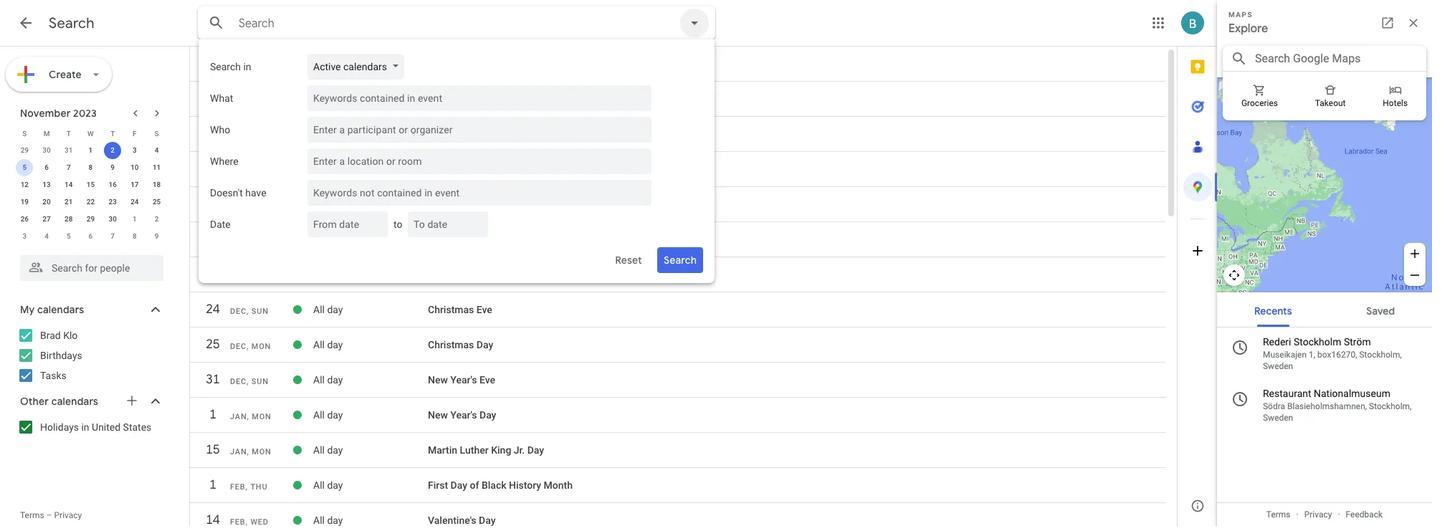Task type: locate. For each thing, give the bounding box(es) containing it.
new left york
[[468, 128, 488, 140]]

nov left 'fri'
[[230, 272, 247, 281]]

0 vertical spatial 24 link
[[200, 262, 226, 288]]

0 vertical spatial 4
[[155, 146, 159, 154]]

1 jan , mon from the top
[[230, 412, 272, 422]]

day right jr.
[[528, 445, 544, 456]]

0 vertical spatial 24
[[131, 198, 139, 206]]

1 vertical spatial mon
[[252, 412, 272, 422]]

all day cell inside 10 row
[[313, 158, 428, 181]]

24 link up 25 link
[[200, 297, 226, 323]]

31 inside row group
[[65, 146, 73, 154]]

8 for 8 link
[[209, 126, 216, 142]]

day up "new year's eve"
[[477, 339, 494, 351]]

calendars for my calendars
[[37, 303, 84, 316]]

1 link for first
[[200, 473, 226, 498]]

6 day from the top
[[327, 234, 343, 245]]

31
[[65, 146, 73, 154], [205, 372, 219, 388]]

7 down october 31 element
[[67, 164, 71, 171]]

5 inside row
[[209, 55, 216, 72]]

all day cell inside 23 row
[[313, 228, 428, 251]]

day inside 25 row
[[327, 339, 343, 351]]

24
[[131, 198, 139, 206], [205, 266, 219, 283], [205, 301, 219, 318]]

mon inside 1 row
[[252, 412, 272, 422]]

2 vertical spatial dec
[[230, 377, 247, 387]]

my calendars list
[[3, 324, 178, 387]]

veterans up to date text field
[[428, 199, 468, 210]]

5 for december 5 element
[[67, 232, 71, 240]]

6 inside december 6 element
[[89, 232, 93, 240]]

veterans inside 10 row
[[428, 164, 468, 175]]

doesn't have
[[210, 187, 267, 199]]

3 all from the top
[[313, 128, 325, 140]]

all day
[[313, 58, 343, 70], [313, 93, 343, 105], [313, 128, 343, 140], [313, 164, 343, 175], [313, 199, 343, 210], [313, 234, 343, 245], [313, 269, 343, 280], [313, 304, 343, 316], [313, 339, 343, 351], [313, 374, 343, 386], [313, 410, 343, 421], [313, 445, 343, 456], [313, 480, 343, 491]]

all day cell inside 25 row
[[313, 334, 428, 356]]

nov inside 7 row
[[230, 96, 247, 105]]

13 all day cell from the top
[[313, 474, 428, 497]]

3 all day cell from the top
[[313, 123, 428, 146]]

1 vertical spatial 5
[[23, 164, 27, 171]]

sun for 24
[[252, 307, 269, 316]]

1 all from the top
[[313, 58, 325, 70]]

2 vertical spatial 7
[[111, 232, 115, 240]]

7 all from the top
[[313, 269, 325, 280]]

To date text field
[[414, 212, 477, 237]]

search options image
[[681, 9, 709, 37]]

0 vertical spatial 5
[[209, 55, 216, 72]]

5
[[209, 55, 216, 72], [23, 164, 27, 171], [67, 232, 71, 240]]

15 down 31 link on the bottom
[[205, 442, 219, 458]]

day inside 11 row
[[471, 199, 487, 210]]

all inside '5' row
[[313, 58, 325, 70]]

23 row
[[190, 227, 1166, 260]]

2 1 row from the top
[[190, 473, 1166, 506]]

15 up 22
[[87, 181, 95, 189]]

cell for 8
[[428, 123, 1159, 146]]

31 down 25 link
[[205, 372, 219, 388]]

11 link
[[200, 191, 226, 217]]

all inside 10 row
[[313, 164, 325, 175]]

0 vertical spatial 11
[[153, 164, 161, 171]]

27 element
[[38, 211, 55, 228]]

october 31 element
[[60, 142, 77, 159]]

jan up feb
[[230, 412, 247, 422]]

Keywords not contained in event text field
[[313, 180, 640, 206]]

t up october 31 element
[[66, 129, 71, 137]]

2 inside 'element'
[[111, 146, 115, 154]]

search right go back image
[[49, 14, 95, 32]]

day inside 7 row
[[467, 93, 484, 105]]

all day inside 25 row
[[313, 339, 343, 351]]

23 inside 23 link
[[205, 231, 219, 247]]

3 dec from the top
[[230, 377, 247, 387]]

12 all day from the top
[[313, 445, 343, 456]]

dec for 31
[[230, 377, 247, 387]]

2 24 row from the top
[[190, 297, 1166, 330]]

9 day from the top
[[327, 339, 343, 351]]

1 vertical spatial 7
[[67, 164, 71, 171]]

dec , sun inside the 31 row
[[230, 377, 269, 387]]

2 24 link from the top
[[200, 297, 226, 323]]

24 link left nov , fri
[[200, 262, 226, 288]]

0 vertical spatial search
[[49, 14, 95, 32]]

jan , mon down "dec , mon" on the bottom of the page
[[230, 412, 272, 422]]

day
[[327, 58, 343, 70], [327, 93, 343, 105], [327, 128, 343, 140], [327, 164, 343, 175], [327, 199, 343, 210], [327, 234, 343, 245], [327, 269, 343, 280], [327, 304, 343, 316], [327, 339, 343, 351], [327, 374, 343, 386], [327, 410, 343, 421], [327, 445, 343, 456], [327, 480, 343, 491]]

day inside 15 row
[[327, 445, 343, 456]]

1 vertical spatial veterans
[[428, 199, 468, 210]]

cell for 5
[[428, 52, 1159, 75]]

nov inside 8 row
[[230, 131, 247, 141]]

jan , mon for 15
[[230, 448, 272, 457]]

side panel section
[[1178, 47, 1219, 526]]

, for new year's day
[[247, 412, 249, 422]]

8 day from the top
[[327, 304, 343, 316]]

0 vertical spatial 9
[[111, 164, 115, 171]]

, inside 15 row
[[247, 448, 249, 457]]

nov right 8 link
[[230, 131, 247, 141]]

new inside 8 row
[[468, 128, 488, 140]]

dec right 31 link on the bottom
[[230, 377, 247, 387]]

10 all day cell from the top
[[313, 369, 428, 392]]

1 link left feb
[[200, 473, 226, 498]]

row containing 3
[[14, 228, 168, 245]]

search in
[[210, 61, 251, 72]]

luther
[[460, 445, 489, 456]]

2 all from the top
[[313, 93, 325, 105]]

1 horizontal spatial 2
[[155, 215, 159, 223]]

1 horizontal spatial 11
[[205, 196, 219, 212]]

christmas inside 24 row
[[428, 304, 474, 316]]

0 horizontal spatial 9
[[111, 164, 115, 171]]

19 element
[[16, 194, 33, 211]]

0 horizontal spatial 30
[[43, 146, 51, 154]]

all day cell for election day
[[313, 88, 428, 110]]

all for first day of black history month
[[313, 480, 325, 491]]

11 up the 18
[[153, 164, 161, 171]]

fri
[[252, 272, 265, 281]]

2 year's from the top
[[451, 410, 477, 421]]

new up martin
[[428, 410, 448, 421]]

4 day from the top
[[327, 164, 343, 175]]

7
[[209, 90, 216, 107], [67, 164, 71, 171], [111, 232, 115, 240]]

all day cell for new year's eve
[[313, 369, 428, 392]]

1 horizontal spatial 3
[[133, 146, 137, 154]]

all day cell
[[313, 52, 428, 75], [313, 88, 428, 110], [313, 123, 428, 146], [313, 158, 428, 181], [313, 193, 428, 216], [313, 228, 428, 251], [313, 263, 428, 286], [313, 298, 428, 321], [313, 334, 428, 356], [313, 369, 428, 392], [313, 404, 428, 427], [313, 439, 428, 462], [313, 474, 428, 497]]

0 horizontal spatial in
[[81, 422, 89, 433]]

grid containing 5
[[190, 47, 1166, 526]]

sun inside the 31 row
[[252, 377, 269, 387]]

9 all from the top
[[313, 339, 325, 351]]

november 2023
[[20, 107, 97, 120]]

jan , mon
[[230, 412, 272, 422], [230, 448, 272, 457]]

8 up where
[[209, 126, 216, 142]]

1 1 row from the top
[[190, 402, 1166, 435]]

0 horizontal spatial search
[[49, 14, 95, 32]]

day inside 10 row
[[471, 164, 487, 175]]

christmas eve
[[428, 304, 493, 316]]

jan , mon inside 15 row
[[230, 448, 272, 457]]

1 24 link from the top
[[200, 262, 226, 288]]

all day inside 8 row
[[313, 128, 343, 140]]

25 down 18 element
[[153, 198, 161, 206]]

christmas for 24
[[428, 304, 474, 316]]

day for 11
[[471, 199, 487, 210]]

5 for 5 link
[[209, 55, 216, 72]]

7 all day cell from the top
[[313, 263, 428, 286]]

day inside 25 row
[[477, 339, 494, 351]]

11
[[153, 164, 161, 171], [205, 196, 219, 212]]

1 vertical spatial 4
[[45, 232, 49, 240]]

0 horizontal spatial s
[[22, 129, 27, 137]]

grid
[[190, 47, 1166, 526]]

day up native american heritage day button
[[491, 234, 508, 245]]

all inside the 31 row
[[313, 374, 325, 386]]

1 christmas from the top
[[428, 304, 474, 316]]

5 all from the top
[[313, 199, 325, 210]]

1 jan from the top
[[230, 412, 247, 422]]

in left united
[[81, 422, 89, 433]]

native american heritage day
[[428, 269, 563, 280]]

13 all from the top
[[313, 480, 325, 491]]

1 horizontal spatial 10
[[205, 161, 219, 177]]

all inside 7 row
[[313, 93, 325, 105]]

0 horizontal spatial 23
[[109, 198, 117, 206]]

2 vertical spatial calendars
[[51, 395, 98, 408]]

1 horizontal spatial 7
[[111, 232, 115, 240]]

0 horizontal spatial 2
[[111, 146, 115, 154]]

nov down "doesn't have"
[[230, 202, 247, 211]]

5 up 7 link
[[209, 55, 216, 72]]

all day cell inside 15 row
[[313, 439, 428, 462]]

0 vertical spatial 1 link
[[200, 402, 226, 428]]

25 up 31 link on the bottom
[[205, 336, 219, 353]]

mon inside 15 row
[[252, 448, 272, 457]]

–
[[46, 511, 52, 521]]

, for new year's eve
[[247, 377, 249, 387]]

new inside the 31 row
[[428, 374, 448, 386]]

0 vertical spatial 23
[[109, 198, 117, 206]]

mon inside 25 row
[[252, 342, 271, 351]]

12 all day cell from the top
[[313, 439, 428, 462]]

23
[[109, 198, 117, 206], [205, 231, 219, 247]]

30 for the 30 element
[[109, 215, 117, 223]]

21
[[65, 198, 73, 206]]

1 down 31 link on the bottom
[[209, 407, 216, 423]]

year's up new year's day
[[451, 374, 477, 386]]

6 all day from the top
[[313, 234, 343, 245]]

search for search
[[49, 14, 95, 32]]

december 1 element
[[126, 211, 143, 228]]

thu
[[251, 483, 268, 492]]

0 horizontal spatial t
[[66, 129, 71, 137]]

, for christmas eve
[[247, 307, 249, 316]]

6 all from the top
[[313, 234, 325, 245]]

2 dec , sun from the top
[[230, 377, 269, 387]]

day inside the 31 row
[[327, 374, 343, 386]]

, for christmas day
[[247, 342, 249, 351]]

new down christmas day
[[428, 374, 448, 386]]

2 christmas from the top
[[428, 339, 474, 351]]

row containing 29
[[14, 142, 168, 159]]

mon
[[252, 342, 271, 351], [252, 412, 272, 422], [252, 448, 272, 457]]

6 down 29 element
[[89, 232, 93, 240]]

veterans
[[428, 164, 468, 175], [428, 199, 468, 210]]

0 horizontal spatial 31
[[65, 146, 73, 154]]

calendars up brad klo
[[37, 303, 84, 316]]

s
[[22, 129, 27, 137], [155, 129, 159, 137]]

4 all day from the top
[[313, 164, 343, 175]]

6 nov from the top
[[230, 272, 247, 281]]

,
[[247, 61, 250, 70], [247, 272, 250, 281], [247, 307, 249, 316], [247, 342, 249, 351], [247, 377, 249, 387], [247, 412, 249, 422], [247, 448, 249, 457], [246, 483, 248, 492]]

2 vertical spatial sun
[[252, 377, 269, 387]]

2 day from the top
[[327, 93, 343, 105]]

23 down 16 element
[[109, 198, 117, 206]]

0 horizontal spatial 7
[[67, 164, 71, 171]]

day up keywords not contained in event 'text box'
[[471, 164, 487, 175]]

my calendars
[[20, 303, 84, 316]]

11 row
[[190, 191, 1166, 224]]

veterans down potluck
[[428, 164, 468, 175]]

1 vertical spatial 23
[[205, 231, 219, 247]]

25 for 25 link
[[205, 336, 219, 353]]

0 vertical spatial veterans
[[428, 164, 468, 175]]

15 for 15 link
[[205, 442, 219, 458]]

1 horizontal spatial in
[[243, 61, 251, 72]]

2 s from the left
[[155, 129, 159, 137]]

in right 5 link
[[243, 61, 251, 72]]

christmas for 25
[[428, 339, 474, 351]]

Keywords contained in event text field
[[313, 85, 640, 111]]

0 horizontal spatial 15
[[87, 181, 95, 189]]

11 inside 11 link
[[205, 196, 219, 212]]

2 jan , mon from the top
[[230, 448, 272, 457]]

0 vertical spatial jan
[[230, 412, 247, 422]]

, inside the 31 row
[[247, 377, 249, 387]]

7 for 7 link
[[209, 90, 216, 107]]

terms – privacy
[[20, 511, 82, 521]]

29 element
[[82, 211, 99, 228]]

24 element
[[126, 194, 143, 211]]

4 all day cell from the top
[[313, 158, 428, 181]]

day inside 8 row
[[327, 128, 343, 140]]

15
[[87, 181, 95, 189], [205, 442, 219, 458]]

1 s from the left
[[22, 129, 27, 137]]

30 down 23 element
[[109, 215, 117, 223]]

25 inside the november 2023 grid
[[153, 198, 161, 206]]

11 inside 11 element
[[153, 164, 161, 171]]

24 row
[[190, 262, 1166, 295], [190, 297, 1166, 330]]

7 all day from the top
[[313, 269, 343, 280]]

5 all day cell from the top
[[313, 193, 428, 216]]

other calendars
[[20, 395, 98, 408]]

10 inside 10 'link'
[[205, 161, 219, 177]]

jan right 15 link
[[230, 448, 247, 457]]

28 element
[[60, 211, 77, 228]]

0 vertical spatial in
[[243, 61, 251, 72]]

all day inside 11 row
[[313, 199, 343, 210]]

m
[[44, 129, 50, 137]]

0 horizontal spatial 6
[[45, 164, 49, 171]]

28
[[65, 215, 73, 223]]

nov , fri
[[230, 272, 265, 281]]

10 all day from the top
[[313, 374, 343, 386]]

nov right 7 link
[[230, 96, 247, 105]]

s up october 29 element
[[22, 129, 27, 137]]

1 vertical spatial 11
[[205, 196, 219, 212]]

day for 10
[[471, 164, 487, 175]]

1 horizontal spatial 15
[[205, 442, 219, 458]]

3 nov from the top
[[230, 131, 247, 141]]

all
[[313, 58, 325, 70], [313, 93, 325, 105], [313, 128, 325, 140], [313, 164, 325, 175], [313, 199, 325, 210], [313, 234, 325, 245], [313, 269, 325, 280], [313, 304, 325, 316], [313, 339, 325, 351], [313, 374, 325, 386], [313, 410, 325, 421], [313, 445, 325, 456], [313, 480, 325, 491]]

7 down the 30 element
[[111, 232, 115, 240]]

day for thanksgiving day
[[327, 234, 343, 245]]

1 vertical spatial eve
[[480, 374, 496, 386]]

1 link down 31 link on the bottom
[[200, 402, 226, 428]]

row
[[14, 125, 168, 142], [14, 142, 168, 159], [14, 159, 168, 176], [14, 176, 168, 194], [14, 194, 168, 211], [14, 211, 168, 228], [14, 228, 168, 245], [190, 508, 1166, 526]]

6 all day cell from the top
[[313, 228, 428, 251]]

31 inside row
[[205, 372, 219, 388]]

1 row
[[190, 402, 1166, 435], [190, 473, 1166, 506]]

new year's day button
[[428, 410, 497, 421]]

jan , mon up feb , thu
[[230, 448, 272, 457]]

24 row up 25 row
[[190, 297, 1166, 330]]

11 all day from the top
[[313, 410, 343, 421]]

4 nov from the top
[[230, 166, 247, 176]]

native american heritage day button
[[428, 269, 563, 280]]

cell containing potluck
[[428, 123, 1159, 146]]

8 for december 8 element
[[133, 232, 137, 240]]

Enter a location or room text field
[[313, 148, 640, 174]]

31 for october 31 element
[[65, 146, 73, 154]]

8 down december 1 element
[[133, 232, 137, 240]]

10 all from the top
[[313, 374, 325, 386]]

, inside '5' row
[[247, 61, 250, 70]]

24 row down 23 row
[[190, 262, 1166, 295]]

0 vertical spatial calendars
[[344, 61, 387, 72]]

1 horizontal spatial t
[[111, 129, 115, 137]]

calendars up holidays
[[51, 395, 98, 408]]

1 1 link from the top
[[200, 402, 226, 428]]

None search field
[[0, 250, 178, 281]]

11 all from the top
[[313, 410, 325, 421]]

11 all day cell from the top
[[313, 404, 428, 427]]

3 all day from the top
[[313, 128, 343, 140]]

christmas day button
[[428, 339, 494, 351]]

5 down october 29 element
[[23, 164, 27, 171]]

sun inside '5' row
[[252, 61, 269, 70]]

14
[[65, 181, 73, 189]]

2 t from the left
[[111, 129, 115, 137]]

all inside 15 row
[[313, 445, 325, 456]]

december 9 element
[[148, 228, 165, 245]]

1 horizontal spatial s
[[155, 129, 159, 137]]

29 down 22 element
[[87, 215, 95, 223]]

1 all day from the top
[[313, 58, 343, 70]]

active
[[313, 61, 341, 72]]

2 all day cell from the top
[[313, 88, 428, 110]]

all day inside 7 row
[[313, 93, 343, 105]]

all day inside 15 row
[[313, 445, 343, 456]]

0 vertical spatial 8
[[209, 126, 216, 142]]

day inside 23 row
[[491, 234, 508, 245]]

tab list
[[1178, 47, 1219, 486]]

christmas down the native at the left
[[428, 304, 474, 316]]

1 vertical spatial year's
[[451, 410, 477, 421]]

all day cell inside 7 row
[[313, 88, 428, 110]]

1 horizontal spatial 23
[[205, 231, 219, 247]]

12 day from the top
[[327, 445, 343, 456]]

1 vertical spatial 24 row
[[190, 297, 1166, 330]]

1 horizontal spatial 31
[[205, 372, 219, 388]]

5 all day from the top
[[313, 199, 343, 210]]

all day cell inside the 31 row
[[313, 369, 428, 392]]

nov inside 11 row
[[230, 202, 247, 211]]

in for holidays
[[81, 422, 89, 433]]

sun right "search in"
[[252, 61, 269, 70]]

all inside 25 row
[[313, 339, 325, 351]]

nov for 8
[[230, 131, 247, 141]]

18 element
[[148, 176, 165, 194]]

5 nov from the top
[[230, 202, 247, 211]]

all day inside 10 row
[[313, 164, 343, 175]]

nov inside 10 row
[[230, 166, 247, 176]]

29 up 5 cell
[[21, 146, 29, 154]]

1 horizontal spatial 4
[[155, 146, 159, 154]]

all day inside 23 row
[[313, 234, 343, 245]]

0 horizontal spatial 5
[[23, 164, 27, 171]]

1 down w
[[89, 146, 93, 154]]

eve up new year's day
[[480, 374, 496, 386]]

4
[[155, 146, 159, 154], [45, 232, 49, 240]]

2 vertical spatial 24
[[205, 301, 219, 318]]

row containing 26
[[14, 211, 168, 228]]

2 veterans from the top
[[428, 199, 468, 210]]

day
[[467, 93, 484, 105], [471, 164, 487, 175], [471, 199, 487, 210], [491, 234, 508, 245], [546, 269, 563, 280], [477, 339, 494, 351], [480, 410, 497, 421], [528, 445, 544, 456], [451, 480, 468, 491]]

1 dec from the top
[[230, 307, 247, 316]]

8 link
[[200, 121, 226, 147]]

cell inside '5' row
[[428, 52, 1159, 75]]

13 all day from the top
[[313, 480, 343, 491]]

10
[[205, 161, 219, 177], [131, 164, 139, 171]]

december 3 element
[[16, 228, 33, 245]]

all day cell for first day of black history month
[[313, 474, 428, 497]]

row containing 5
[[14, 159, 168, 176]]

11 for 11 element
[[153, 164, 161, 171]]

eve down american
[[477, 304, 493, 316]]

christmas eve button
[[428, 304, 493, 316]]

all day inside '5' row
[[313, 58, 343, 70]]

all day cell for veterans day
[[313, 193, 428, 216]]

2 horizontal spatial 8
[[209, 126, 216, 142]]

all day cell inside '5' row
[[313, 52, 428, 75]]

1
[[89, 146, 93, 154], [133, 215, 137, 223], [209, 407, 216, 423], [209, 477, 216, 493]]

all day for election day
[[313, 93, 343, 105]]

13 day from the top
[[327, 480, 343, 491]]

all for native american heritage day
[[313, 269, 325, 280]]

all for martin luther king jr. day
[[313, 445, 325, 456]]

1 row down 15 row
[[190, 473, 1166, 506]]

15 for 15 element
[[87, 181, 95, 189]]

1 vertical spatial 6
[[89, 232, 93, 240]]

0 horizontal spatial 11
[[153, 164, 161, 171]]

all inside 23 row
[[313, 234, 325, 245]]

2 nov from the top
[[230, 96, 247, 105]]

8 all from the top
[[313, 304, 325, 316]]

1 vertical spatial jan
[[230, 448, 247, 457]]

all day for thanksgiving day
[[313, 234, 343, 245]]

1 link for new
[[200, 402, 226, 428]]

12 all from the top
[[313, 445, 325, 456]]

8 all day from the top
[[313, 304, 343, 316]]

0 vertical spatial 25
[[153, 198, 161, 206]]

1 link
[[200, 402, 226, 428], [200, 473, 226, 498]]

dec , sun up "dec , mon" on the bottom of the page
[[230, 307, 269, 316]]

year's down new year's eve button at the left bottom of the page
[[451, 410, 477, 421]]

10 for "10" element
[[131, 164, 139, 171]]

1 horizontal spatial 8
[[133, 232, 137, 240]]

day inside 11 row
[[327, 199, 343, 210]]

states
[[123, 422, 152, 433]]

christmas inside 25 row
[[428, 339, 474, 351]]

nov inside '5' row
[[230, 61, 247, 70]]

election
[[428, 93, 464, 105]]

2 jan from the top
[[230, 448, 247, 457]]

2 for 2, today 'element'
[[111, 146, 115, 154]]

10 up 17
[[131, 164, 139, 171]]

2 for the december 2 element
[[155, 215, 159, 223]]

1 vertical spatial 1 row
[[190, 473, 1166, 506]]

stock
[[513, 128, 538, 140]]

dec right 25 link
[[230, 342, 247, 351]]

9 all day from the top
[[313, 339, 343, 351]]

birthdays
[[40, 350, 82, 361]]

9 down the december 2 element
[[155, 232, 159, 240]]

jan , mon for 1
[[230, 412, 272, 422]]

26 element
[[16, 211, 33, 228]]

2
[[111, 146, 115, 154], [155, 215, 159, 223]]

create
[[49, 68, 82, 81]]

all for christmas eve
[[313, 304, 325, 316]]

0 vertical spatial 2
[[111, 146, 115, 154]]

0 vertical spatial mon
[[252, 342, 271, 351]]

1 vertical spatial 1 link
[[200, 473, 226, 498]]

december 4 element
[[38, 228, 55, 245]]

6 down october 30 element on the top of page
[[45, 164, 49, 171]]

0 horizontal spatial 8
[[89, 164, 93, 171]]

15 row
[[190, 438, 1166, 470]]

dec
[[230, 307, 247, 316], [230, 342, 247, 351], [230, 377, 247, 387]]

1 horizontal spatial 6
[[89, 232, 93, 240]]

day for 7
[[467, 93, 484, 105]]

1 year's from the top
[[451, 374, 477, 386]]

3 down f on the left top of page
[[133, 146, 137, 154]]

25
[[153, 198, 161, 206], [205, 336, 219, 353]]

day right election
[[467, 93, 484, 105]]

1 dec , sun from the top
[[230, 307, 269, 316]]

veterans day (substitute) button
[[428, 164, 542, 175]]

day down "veterans day (substitute)" button
[[471, 199, 487, 210]]

1 horizontal spatial search
[[210, 61, 241, 72]]

potluck new york stock exchange
[[428, 128, 584, 140]]

year's
[[451, 374, 477, 386], [451, 410, 477, 421]]

day left of
[[451, 480, 468, 491]]

row containing 12
[[14, 176, 168, 194]]

9 all day cell from the top
[[313, 334, 428, 356]]

8 all day cell from the top
[[313, 298, 428, 321]]

14 element
[[60, 176, 77, 194]]

8 up 15 element
[[89, 164, 93, 171]]

Enter a participant or organizer text field
[[313, 117, 640, 143]]

1 row down the 31 row on the bottom of the page
[[190, 402, 1166, 435]]

all for thanksgiving day
[[313, 234, 325, 245]]

5 down 28 element
[[67, 232, 71, 240]]

0 vertical spatial jan , mon
[[230, 412, 272, 422]]

1 vertical spatial calendars
[[37, 303, 84, 316]]

first day of black history month button
[[428, 480, 573, 491]]

7 up who
[[209, 90, 216, 107]]

create button
[[6, 57, 112, 92]]

all day cell inside 11 row
[[313, 193, 428, 216]]

1 vertical spatial new
[[428, 374, 448, 386]]

2 vertical spatial mon
[[252, 448, 272, 457]]

0 vertical spatial eve
[[477, 304, 493, 316]]

24 up 25 link
[[205, 301, 219, 318]]

0 vertical spatial dec , sun
[[230, 307, 269, 316]]

4 down 27 element
[[45, 232, 49, 240]]

martin
[[428, 445, 458, 456]]

29 for october 29 element
[[21, 146, 29, 154]]

25 inside row
[[205, 336, 219, 353]]

0 vertical spatial 7
[[209, 90, 216, 107]]

1 horizontal spatial 29
[[87, 215, 95, 223]]

1 nov from the top
[[230, 61, 247, 70]]

0 horizontal spatial 10
[[131, 164, 139, 171]]

, inside 25 row
[[247, 342, 249, 351]]

None search field
[[198, 6, 716, 283]]

10 inside "10" element
[[131, 164, 139, 171]]

all day cell for new year's day
[[313, 404, 428, 427]]

24 link
[[200, 262, 226, 288], [200, 297, 226, 323]]

eve inside the 31 row
[[480, 374, 496, 386]]

15 inside row group
[[87, 181, 95, 189]]

1 vertical spatial cell
[[428, 123, 1159, 146]]

day inside 7 row
[[327, 93, 343, 105]]

2 1 link from the top
[[200, 473, 226, 498]]

0 vertical spatial 31
[[65, 146, 73, 154]]

nov up "doesn't have"
[[230, 166, 247, 176]]

3 day from the top
[[327, 128, 343, 140]]

5 day from the top
[[327, 199, 343, 210]]

31 row
[[190, 367, 1166, 400]]

1 horizontal spatial 5
[[67, 232, 71, 240]]

in for search
[[243, 61, 251, 72]]

0 vertical spatial 3
[[133, 146, 137, 154]]

1 vertical spatial 29
[[87, 215, 95, 223]]

7 for the december 7 element
[[111, 232, 115, 240]]

go back image
[[17, 14, 34, 32]]

veterans for 11
[[428, 199, 468, 210]]

1 vertical spatial search
[[210, 61, 241, 72]]

of
[[470, 480, 479, 491]]

24 down 17 element
[[131, 198, 139, 206]]

10 up doesn't
[[205, 161, 219, 177]]

sun down "dec , mon" on the bottom of the page
[[252, 377, 269, 387]]

24 down 23 link
[[205, 266, 219, 283]]

t
[[66, 129, 71, 137], [111, 129, 115, 137]]

0 horizontal spatial 4
[[45, 232, 49, 240]]

mon for 15
[[252, 448, 272, 457]]

20 element
[[38, 194, 55, 211]]

t up the 2 cell
[[111, 129, 115, 137]]

19
[[21, 198, 29, 206]]

veterans inside 11 row
[[428, 199, 468, 210]]

dec , sun down "dec , mon" on the bottom of the page
[[230, 377, 269, 387]]

all for veterans day
[[313, 199, 325, 210]]

0 horizontal spatial 29
[[21, 146, 29, 154]]

day right heritage
[[546, 269, 563, 280]]

october 30 element
[[38, 142, 55, 159]]

nov right 5 link
[[230, 61, 247, 70]]

all inside 11 row
[[313, 199, 325, 210]]

1 vertical spatial sun
[[252, 307, 269, 316]]

1 vertical spatial 31
[[205, 372, 219, 388]]

30 down m
[[43, 146, 51, 154]]

calendars right the active
[[344, 61, 387, 72]]

s right f on the left top of page
[[155, 129, 159, 137]]

1 vertical spatial 25
[[205, 336, 219, 353]]

4 up 11 element
[[155, 146, 159, 154]]

veterans for 10
[[428, 164, 468, 175]]

0 vertical spatial 30
[[43, 146, 51, 154]]

calendars for other calendars
[[51, 395, 98, 408]]

23 inside 23 element
[[109, 198, 117, 206]]

1 veterans from the top
[[428, 164, 468, 175]]

3 down 26 element
[[23, 232, 27, 240]]

sun
[[252, 61, 269, 70], [252, 307, 269, 316], [252, 377, 269, 387]]

11 day from the top
[[327, 410, 343, 421]]

1 vertical spatial 24 link
[[200, 297, 226, 323]]

1 vertical spatial 30
[[109, 215, 117, 223]]

jan inside 15 row
[[230, 448, 247, 457]]

christmas down christmas eve button
[[428, 339, 474, 351]]

11 up date
[[205, 196, 219, 212]]

day for 1
[[451, 480, 468, 491]]

7 day from the top
[[327, 269, 343, 280]]

7 row
[[190, 86, 1166, 119]]

9 down 2, today 'element'
[[111, 164, 115, 171]]

sun down 'fri'
[[252, 307, 269, 316]]

year's inside the 31 row
[[451, 374, 477, 386]]

jan , mon inside 1 row
[[230, 412, 272, 422]]

dec down nov , fri
[[230, 307, 247, 316]]

november 2023 grid
[[14, 125, 168, 245]]

25 element
[[148, 194, 165, 211]]

jan
[[230, 412, 247, 422], [230, 448, 247, 457]]

day inside 10 row
[[327, 164, 343, 175]]

dec inside 25 row
[[230, 342, 247, 351]]

my calendars button
[[3, 298, 178, 321]]

day up martin luther king jr. day
[[480, 410, 497, 421]]

row group
[[14, 142, 168, 245]]

new
[[468, 128, 488, 140], [428, 374, 448, 386], [428, 410, 448, 421]]

cell inside 8 row
[[428, 123, 1159, 146]]

cell
[[428, 52, 1159, 75], [428, 123, 1159, 146], [313, 509, 428, 526]]

day inside 23 row
[[327, 234, 343, 245]]

1 vertical spatial 2
[[155, 215, 159, 223]]

all day cell for martin luther king jr. day
[[313, 439, 428, 462]]

4 all from the top
[[313, 164, 325, 175]]

23 down date
[[205, 231, 219, 247]]

sun for 5
[[252, 61, 269, 70]]

0 vertical spatial sun
[[252, 61, 269, 70]]

23 for 23 link
[[205, 231, 219, 247]]

1 all day cell from the top
[[313, 52, 428, 75]]

Search for people text field
[[29, 255, 155, 281]]

mon for 1
[[252, 412, 272, 422]]

all day for christmas eve
[[313, 304, 343, 316]]

2 vertical spatial 8
[[133, 232, 137, 240]]

search up 'what'
[[210, 61, 241, 72]]

23 element
[[104, 194, 121, 211]]

dec inside the 31 row
[[230, 377, 247, 387]]

day for christmas eve
[[327, 304, 343, 316]]

2 dec from the top
[[230, 342, 247, 351]]

all day inside the 31 row
[[313, 374, 343, 386]]

7 inside row
[[209, 90, 216, 107]]

31 right october 30 element on the top of page
[[65, 146, 73, 154]]

1 vertical spatial dec , sun
[[230, 377, 269, 387]]

in
[[243, 61, 251, 72], [81, 422, 89, 433]]

2 all day from the top
[[313, 93, 343, 105]]

3 inside december 3 element
[[23, 232, 27, 240]]

1 vertical spatial dec
[[230, 342, 247, 351]]

1 vertical spatial jan , mon
[[230, 448, 272, 457]]

0 vertical spatial 15
[[87, 181, 95, 189]]

1 day from the top
[[327, 58, 343, 70]]

10 day from the top
[[327, 374, 343, 386]]



Task type: describe. For each thing, give the bounding box(es) containing it.
all for veterans day (substitute)
[[313, 164, 325, 175]]

5 cell
[[14, 159, 36, 176]]

10 link
[[200, 156, 226, 182]]

black
[[482, 480, 507, 491]]

feb , thu
[[230, 483, 268, 492]]

10 element
[[126, 159, 143, 176]]

christmas day
[[428, 339, 494, 351]]

exchange
[[541, 128, 584, 140]]

15 element
[[82, 176, 99, 194]]

all for christmas day
[[313, 339, 325, 351]]

thanksgiving day
[[428, 234, 508, 245]]

thanksgiving
[[428, 234, 488, 245]]

day for 23
[[491, 234, 508, 245]]

all day for veterans day
[[313, 199, 343, 210]]

w
[[88, 129, 94, 137]]

13
[[43, 181, 51, 189]]

day for 25
[[477, 339, 494, 351]]

have
[[245, 187, 267, 199]]

24 inside row group
[[131, 198, 139, 206]]

25 row
[[190, 332, 1166, 365]]

0 vertical spatial 6
[[45, 164, 49, 171]]

potluck button
[[428, 128, 462, 140]]

13 element
[[38, 176, 55, 194]]

12
[[21, 181, 29, 189]]

25 link
[[200, 332, 226, 358]]

to
[[394, 219, 403, 230]]

, for martin luther king jr. day
[[247, 448, 249, 457]]

history
[[509, 480, 542, 491]]

dec for 24
[[230, 307, 247, 316]]

20
[[43, 198, 51, 206]]

10 row
[[190, 156, 1166, 189]]

all day cell for thanksgiving day
[[313, 228, 428, 251]]

month
[[544, 480, 573, 491]]

23 link
[[200, 227, 226, 252]]

all day for christmas day
[[313, 339, 343, 351]]

26
[[21, 215, 29, 223]]

new year's eve button
[[428, 374, 496, 386]]

mon for 25
[[252, 342, 271, 351]]

day for first day of black history month
[[327, 480, 343, 491]]

first
[[428, 480, 448, 491]]

16 element
[[104, 176, 121, 194]]

search heading
[[49, 14, 95, 32]]

nov for 11
[[230, 202, 247, 211]]

5 row
[[190, 51, 1166, 84]]

25 for 25 element
[[153, 198, 161, 206]]

privacy link
[[54, 511, 82, 521]]

(substitute)
[[490, 164, 542, 175]]

24 for native
[[205, 266, 219, 283]]

day for election day
[[327, 93, 343, 105]]

10 for 10 'link'
[[205, 161, 219, 177]]

eve inside 24 row
[[477, 304, 493, 316]]

all for new year's day
[[313, 410, 325, 421]]

brad klo
[[40, 330, 78, 341]]

doesn't
[[210, 187, 243, 199]]

sun for 31
[[252, 377, 269, 387]]

, for first day of black history month
[[246, 483, 248, 492]]

search for search in
[[210, 61, 241, 72]]

2 vertical spatial cell
[[313, 509, 428, 526]]

york
[[490, 128, 510, 140]]

27
[[43, 215, 51, 223]]

native
[[428, 269, 457, 280]]

30 element
[[104, 211, 121, 228]]

23 for 23 element
[[109, 198, 117, 206]]

17
[[131, 181, 139, 189]]

tab list inside side panel section
[[1178, 47, 1219, 486]]

2023
[[73, 107, 97, 120]]

all day for new year's day
[[313, 410, 343, 421]]

day inside 24 row
[[546, 269, 563, 280]]

all day for veterans day (substitute)
[[313, 164, 343, 175]]

18
[[153, 181, 161, 189]]

all day cell for christmas eve
[[313, 298, 428, 321]]

day inside '5' row
[[327, 58, 343, 70]]

active calendars
[[313, 61, 387, 72]]

tasks
[[40, 370, 67, 382]]

year's for 31
[[451, 374, 477, 386]]

17 element
[[126, 176, 143, 194]]

22 element
[[82, 194, 99, 211]]

all day for new year's eve
[[313, 374, 343, 386]]

all for new year's eve
[[313, 374, 325, 386]]

12 element
[[16, 176, 33, 194]]

1 t from the left
[[66, 129, 71, 137]]

29 for 29 element
[[87, 215, 95, 223]]

row containing 19
[[14, 194, 168, 211]]

december 6 element
[[82, 228, 99, 245]]

all day cell inside 8 row
[[313, 123, 428, 146]]

other calendars button
[[3, 390, 178, 413]]

who
[[210, 124, 230, 136]]

where
[[210, 156, 239, 167]]

16
[[109, 181, 117, 189]]

day for new year's day
[[327, 410, 343, 421]]

day for veterans day
[[327, 199, 343, 210]]

all day cell for christmas day
[[313, 334, 428, 356]]

terms
[[20, 511, 44, 521]]

new for 1
[[428, 410, 448, 421]]

8 row
[[190, 121, 1166, 154]]

year's for 1
[[451, 410, 477, 421]]

election day
[[428, 93, 484, 105]]

potluck
[[428, 128, 462, 140]]

martin luther king jr. day button
[[428, 445, 544, 456]]

calendars for active calendars
[[344, 61, 387, 72]]

klo
[[63, 330, 78, 341]]

day for new year's eve
[[327, 374, 343, 386]]

nov for 10
[[230, 166, 247, 176]]

new for 31
[[428, 374, 448, 386]]

december 2 element
[[148, 211, 165, 228]]

all day for martin luther king jr. day
[[313, 445, 343, 456]]

december 5 element
[[60, 228, 77, 245]]

new year's eve
[[428, 374, 496, 386]]

veterans day (substitute)
[[428, 164, 542, 175]]

11 for 11 link on the left of page
[[205, 196, 219, 212]]

11 element
[[148, 159, 165, 176]]

1 left feb
[[209, 477, 216, 493]]

jan for 15
[[230, 448, 247, 457]]

search image
[[202, 9, 231, 37]]

other
[[20, 395, 49, 408]]

date
[[210, 219, 231, 230]]

all day cell for veterans day (substitute)
[[313, 158, 428, 181]]

21 element
[[60, 194, 77, 211]]

22
[[87, 198, 95, 206]]

december 8 element
[[126, 228, 143, 245]]

jr.
[[514, 445, 525, 456]]

From date text field
[[313, 212, 377, 237]]

day for native american heritage day
[[327, 269, 343, 280]]

my
[[20, 303, 35, 316]]

24 link for native
[[200, 262, 226, 288]]

24 for christmas
[[205, 301, 219, 318]]

jan for 1
[[230, 412, 247, 422]]

30 for october 30 element on the top of page
[[43, 146, 51, 154]]

7 link
[[200, 86, 226, 112]]

dec for 25
[[230, 342, 247, 351]]

all for election day
[[313, 93, 325, 105]]

all day cell for native american heritage day
[[313, 263, 428, 286]]

november
[[20, 107, 71, 120]]

1 vertical spatial 8
[[89, 164, 93, 171]]

all day for first day of black history month
[[313, 480, 343, 491]]

row group containing 29
[[14, 142, 168, 245]]

holidays in united states
[[40, 422, 152, 433]]

october 29 element
[[16, 142, 33, 159]]

1 horizontal spatial 9
[[155, 232, 159, 240]]

what
[[210, 93, 233, 104]]

Search text field
[[239, 16, 646, 31]]

31 link
[[200, 367, 226, 393]]

2, today element
[[104, 142, 121, 159]]

new year's day
[[428, 410, 497, 421]]

day for martin luther king jr. day
[[327, 445, 343, 456]]

2 cell
[[102, 142, 124, 159]]

heritage
[[505, 269, 543, 280]]

nov for 7
[[230, 96, 247, 105]]

dec , mon
[[230, 342, 271, 351]]

add other calendars image
[[125, 394, 139, 408]]

1 down 24 element
[[133, 215, 137, 223]]

dec , sun for 31
[[230, 377, 269, 387]]

election day button
[[428, 93, 484, 105]]

f
[[133, 129, 137, 137]]

15 link
[[200, 438, 226, 463]]

1 24 row from the top
[[190, 262, 1166, 295]]

first day of black history month
[[428, 480, 573, 491]]

thanksgiving day button
[[428, 234, 508, 245]]

all inside 8 row
[[313, 128, 325, 140]]

all day for native american heritage day
[[313, 269, 343, 280]]

brad
[[40, 330, 61, 341]]

feb
[[230, 483, 246, 492]]

day for christmas day
[[327, 339, 343, 351]]

day inside 15 row
[[528, 445, 544, 456]]

5 link
[[200, 51, 226, 77]]

day for veterans day (substitute)
[[327, 164, 343, 175]]

none search field containing search in
[[198, 6, 716, 283]]

24 link for christmas
[[200, 297, 226, 323]]

december 7 element
[[104, 228, 121, 245]]

veterans day button
[[428, 199, 487, 210]]

martin luther king jr. day
[[428, 445, 544, 456]]

nov , sun
[[230, 61, 269, 70]]

, for native american heritage day
[[247, 272, 250, 281]]

dec , sun for 24
[[230, 307, 269, 316]]

united
[[92, 422, 121, 433]]

5 inside cell
[[23, 164, 27, 171]]

row containing s
[[14, 125, 168, 142]]



Task type: vqa. For each thing, say whether or not it's contained in the screenshot.


